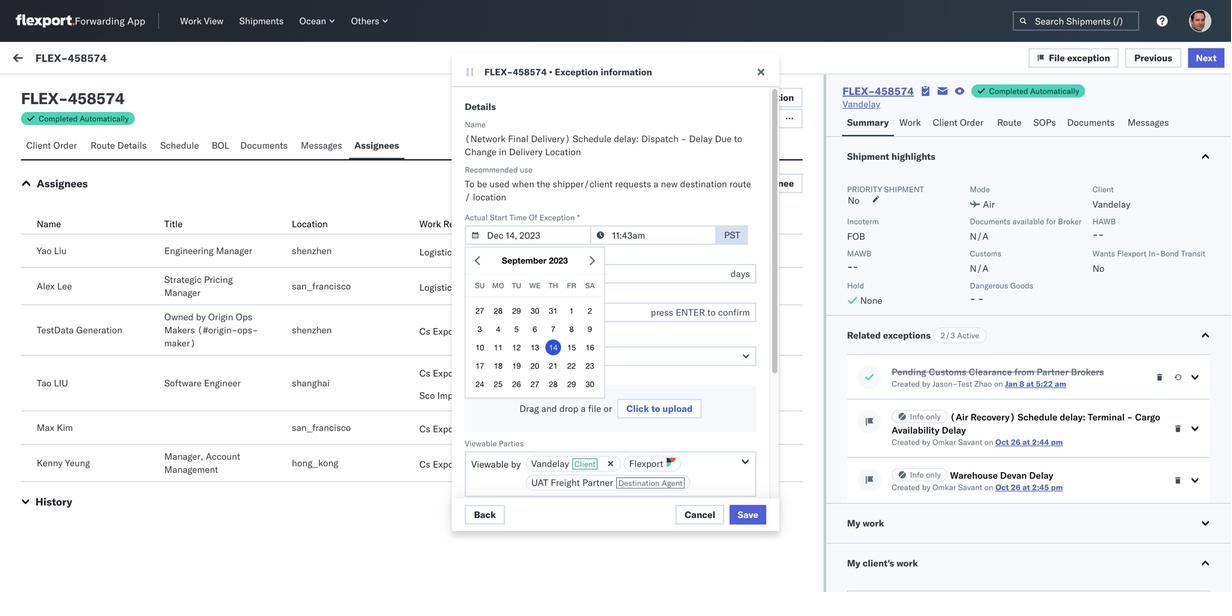 Task type: describe. For each thing, give the bounding box(es) containing it.
fob
[[848, 231, 866, 242]]

viewable by
[[472, 459, 521, 471]]

actual start time of exception *
[[465, 213, 580, 223]]

click
[[627, 403, 649, 415]]

5:22
[[1036, 379, 1053, 389]]

(network
[[465, 133, 506, 145]]

2 logistics manager from the top
[[420, 282, 495, 293]]

1 vertical spatial 28
[[549, 380, 558, 389]]

18
[[494, 362, 503, 371]]

information
[[601, 66, 652, 78]]

0 vertical spatial flex-
[[35, 51, 68, 64]]

1 logistics from the top
[[420, 247, 457, 258]]

3 resize handle column header from the left
[[848, 110, 864, 248]]

omkar for warehouse devan delay
[[933, 483, 957, 493]]

route button
[[992, 111, 1029, 136]]

client's
[[863, 558, 895, 570]]

2 cs from the top
[[420, 368, 431, 379]]

1 export from the top
[[433, 326, 460, 337]]

shipment
[[885, 185, 925, 194]]

11
[[494, 343, 503, 352]]

sco
[[420, 390, 435, 402]]

0 vertical spatial exception
[[1068, 52, 1111, 63]]

flexport. image
[[16, 14, 75, 28]]

4 export from the top
[[433, 459, 460, 471]]

pending customs clearance from partner brokers created by jason-test zhao on jan 8 at 5:22 am
[[892, 367, 1105, 389]]

viewable for viewable parties
[[465, 439, 497, 449]]

maker)
[[164, 338, 196, 349]]

warehouse
[[951, 470, 998, 482]]

view
[[204, 15, 224, 27]]

warehouse devan delay
[[951, 470, 1054, 482]]

jason-
[[933, 379, 958, 389]]

1 vertical spatial 30 button
[[582, 377, 598, 392]]

1 vertical spatial a
[[581, 403, 586, 415]]

app
[[127, 15, 145, 27]]

next
[[1196, 52, 1217, 63]]

name for name (network final delivery) schedule delay: dispatch - delay due to change in delivery location
[[465, 120, 486, 130]]

due
[[715, 133, 732, 145]]

shipment
[[848, 151, 890, 162]]

shanghai
[[292, 378, 330, 389]]

0 vertical spatial details
[[465, 101, 496, 112]]

26 for warehouse devan delay
[[1011, 483, 1021, 493]]

13 button
[[527, 340, 543, 356]]

related exceptions
[[848, 330, 931, 341]]

0 vertical spatial omkar
[[409, 55, 434, 65]]

1 vertical spatial 29 button
[[564, 377, 580, 392]]

1 horizontal spatial assignees button
[[349, 134, 405, 159]]

1 horizontal spatial client order
[[933, 117, 984, 128]]

0 vertical spatial savant
[[436, 55, 462, 65]]

0 horizontal spatial import
[[97, 54, 125, 65]]

0 vertical spatial work
[[38, 51, 71, 69]]

created inside pending customs clearance from partner brokers created by jason-test zhao on jan 8 at 5:22 am
[[892, 379, 920, 389]]

client inside client vandelay incoterm fob
[[1093, 185, 1114, 194]]

my work inside button
[[848, 518, 885, 530]]

0 horizontal spatial no
[[848, 195, 860, 206]]

dangerous goods - -
[[970, 281, 1034, 305]]

1 vertical spatial client order
[[26, 140, 77, 151]]

zhao
[[975, 379, 993, 389]]

omkar for (air recovery) schedule delay: terminal - cargo availability delay
[[933, 438, 957, 448]]

0 horizontal spatial 29
[[512, 307, 521, 316]]

458574 up internal
[[68, 51, 107, 64]]

1 vertical spatial exception
[[540, 213, 575, 223]]

pending
[[892, 367, 927, 378]]

18 button
[[491, 358, 506, 374]]

actions
[[1095, 114, 1122, 124]]

1 vertical spatial 29
[[568, 380, 576, 389]]

0 vertical spatial messages
[[1128, 117, 1170, 128]]

to inside button
[[652, 403, 661, 415]]

1 vertical spatial assignees button
[[37, 177, 88, 190]]

26 inside button
[[512, 380, 521, 389]]

0 horizontal spatial flexport
[[175, 143, 205, 153]]

1 vertical spatial 27 button
[[527, 377, 543, 392]]

1 resize handle column header from the left
[[60, 110, 75, 248]]

- inside name (network final delivery) schedule delay: dispatch - delay due to change in delivery location
[[681, 133, 687, 145]]

vandelay up summary
[[843, 98, 881, 110]]

27 for the bottommost "27" button
[[531, 380, 540, 389]]

makers
[[164, 325, 195, 336]]

1 horizontal spatial 28 button
[[546, 377, 561, 392]]

location inside name (network final delivery) schedule delay: dispatch - delay due to change in delivery location
[[545, 146, 581, 158]]

click to upload button
[[618, 399, 702, 419]]

8 button
[[564, 322, 580, 337]]

0 horizontal spatial documents button
[[235, 134, 296, 159]]

cancel
[[685, 510, 716, 521]]

1 vertical spatial location
[[292, 218, 328, 230]]

Client text field
[[465, 347, 757, 367]]

at for schedule
[[1023, 438, 1031, 448]]

0 vertical spatial flex-458574
[[35, 51, 107, 64]]

1 horizontal spatial pst
[[725, 230, 741, 241]]

incoterm
[[848, 217, 879, 227]]

4 cs from the top
[[420, 459, 431, 471]]

0 vertical spatial completed
[[990, 86, 1029, 96]]

-- : -- -- text field
[[590, 226, 717, 245]]

client down flex
[[26, 140, 51, 151]]

created by omkar savant on oct 26 at 2:44 pm
[[892, 438, 1063, 448]]

0 vertical spatial *
[[578, 213, 580, 223]]

(air recovery) schedule delay: terminal - cargo availability delay
[[892, 412, 1161, 436]]

vandelay client
[[532, 458, 596, 470]]

available
[[1013, 217, 1045, 227]]

hawb --
[[1093, 217, 1116, 240]]

26 for (air recovery) schedule delay: terminal - cargo availability delay
[[1011, 438, 1021, 448]]

27 for the top "27" button
[[476, 307, 484, 316]]

0 vertical spatial customs
[[970, 249, 1002, 259]]

new
[[661, 178, 678, 190]]

yeung
[[65, 458, 90, 469]]

software
[[164, 378, 202, 389]]

23
[[586, 362, 595, 371]]

0 horizontal spatial 30
[[531, 307, 540, 316]]

name for name
[[37, 218, 61, 230]]

m
[[1100, 212, 1107, 222]]

1 horizontal spatial import
[[438, 390, 465, 402]]

on for devan
[[985, 483, 994, 493]]

n/a inside customs n/a
[[970, 263, 989, 274]]

1 logistics manager from the top
[[420, 247, 495, 258]]

used
[[490, 178, 510, 190]]

flexport inside button
[[629, 458, 664, 470]]

25 button
[[491, 377, 506, 392]]

vandelay link
[[843, 98, 881, 111]]

impact
[[549, 252, 573, 261]]

route for route details
[[91, 140, 115, 151]]

0 horizontal spatial my work
[[13, 51, 71, 69]]

su
[[475, 282, 485, 290]]

Enter integers only number field
[[465, 264, 757, 284]]

21
[[549, 362, 558, 371]]

my client's work
[[848, 558, 918, 570]]

1 horizontal spatial work
[[863, 518, 885, 530]]

delay: inside name (network final delivery) schedule delay: dispatch - delay due to change in delivery location
[[614, 133, 639, 145]]

1 vertical spatial partner
[[583, 477, 613, 489]]

7 button
[[546, 322, 561, 337]]

2 vertical spatial flex-
[[843, 85, 875, 98]]

summary
[[848, 117, 889, 128]]

0 vertical spatial completed automatically
[[990, 86, 1080, 96]]

1 horizontal spatial client order button
[[928, 111, 992, 136]]

21 button
[[546, 358, 561, 374]]

internal
[[88, 83, 120, 95]]

9
[[588, 325, 592, 334]]

we
[[529, 282, 541, 290]]

wants flexport in-bond transit no
[[1093, 249, 1206, 274]]

message
[[108, 114, 140, 124]]

0 vertical spatial pst
[[316, 142, 332, 153]]

2 vertical spatial exception
[[465, 334, 500, 344]]

1 vertical spatial completed
[[39, 114, 78, 124]]

vandelay down the priority shipment in the top of the page
[[869, 212, 907, 223]]

1 vertical spatial exception
[[751, 92, 794, 103]]

1 horizontal spatial file exception
[[1049, 52, 1111, 63]]

add assignee
[[734, 178, 794, 189]]

vandelay up uat
[[532, 458, 569, 470]]

0 vertical spatial 27 button
[[472, 303, 488, 319]]

delivery)
[[531, 133, 571, 145]]

forwarding
[[75, 15, 125, 27]]

2 horizontal spatial documents
[[1068, 117, 1115, 128]]

to inside name (network final delivery) schedule delay: dispatch - delay due to change in delivery location
[[734, 133, 743, 145]]

resize handle column header for message
[[623, 110, 638, 248]]

1 vertical spatial automatically
[[80, 114, 129, 124]]

liu
[[54, 378, 68, 389]]

forwarding app
[[75, 15, 145, 27]]

uat freight partner destination agent
[[532, 477, 683, 489]]

shipments
[[239, 15, 284, 27]]

name (network final delivery) schedule delay: dispatch - delay due to change in delivery location
[[465, 120, 743, 158]]

Search Shipments (/) text field
[[1013, 11, 1140, 31]]

0 horizontal spatial completed automatically
[[39, 114, 129, 124]]

import work button
[[97, 54, 149, 65]]

to
[[465, 178, 475, 190]]

exception root cause *
[[465, 334, 549, 344]]

by inside pending customs clearance from partner brokers created by jason-test zhao on jan 8 at 5:22 am
[[922, 379, 931, 389]]

6 button
[[527, 322, 543, 337]]

flexport button
[[624, 456, 681, 472]]

air
[[983, 199, 995, 210]]

1 vertical spatial 30
[[586, 380, 595, 389]]

pm for delay
[[1052, 483, 1063, 493]]

2 san_francisco from the top
[[292, 422, 351, 434]]

1 horizontal spatial messages button
[[1123, 111, 1177, 136]]

my for my work button
[[848, 518, 861, 530]]

1 vertical spatial file exception
[[733, 92, 794, 103]]

only for (air
[[926, 412, 941, 422]]

0 horizontal spatial documents
[[240, 140, 288, 151]]

3 cs from the top
[[420, 424, 431, 435]]

schedule inside button
[[160, 140, 199, 151]]

0 horizontal spatial client order button
[[21, 134, 85, 159]]

0 vertical spatial exception
[[555, 66, 599, 78]]

17 button
[[472, 358, 488, 374]]

13
[[531, 343, 540, 352]]

details inside button
[[117, 140, 147, 151]]

bol
[[212, 140, 229, 151]]

2 button
[[582, 303, 598, 319]]

0 vertical spatial 30 button
[[527, 303, 543, 319]]

0 vertical spatial 29 button
[[509, 303, 525, 319]]

work view link
[[175, 12, 229, 30]]

order for right the client order button
[[960, 117, 984, 128]]

by for created by omkar savant on oct 26 at 2:45 pm
[[922, 483, 931, 493]]

(0) for internal (0)
[[122, 83, 140, 95]]

client down vandelay link
[[870, 114, 891, 124]]

24 button
[[472, 377, 488, 392]]

oct for recovery)
[[996, 438, 1009, 448]]

(0) for external (0)
[[60, 83, 77, 95]]

testdata generation
[[37, 325, 122, 336]]

documents inside 'documents available for broker n/a'
[[970, 217, 1011, 227]]

of
[[529, 213, 538, 223]]

test
[[958, 379, 973, 389]]

ops-
[[237, 325, 258, 336]]

1 vertical spatial file
[[733, 92, 749, 103]]

destination
[[680, 178, 727, 190]]

parties
[[499, 439, 524, 449]]

1 vertical spatial messages
[[301, 140, 342, 151]]

1 cs from the top
[[420, 326, 431, 337]]

info for (air recovery) schedule delay: terminal - cargo availability delay
[[910, 412, 924, 422]]

0 vertical spatial file
[[1049, 52, 1066, 63]]



Task type: vqa. For each thing, say whether or not it's contained in the screenshot.


Task type: locate. For each thing, give the bounding box(es) containing it.
*
[[578, 213, 580, 223], [546, 334, 549, 344]]

1 vertical spatial time
[[529, 252, 547, 261]]

info only down availability at the right of page
[[910, 471, 941, 480]]

flex- up external (0)
[[35, 51, 68, 64]]

0 horizontal spatial messages button
[[296, 134, 349, 159]]

2 n/a from the top
[[970, 263, 989, 274]]

owned by origin ops makers (#origin-ops- maker)
[[164, 312, 258, 349]]

info for warehouse devan delay
[[910, 471, 924, 480]]

work for work button
[[900, 117, 921, 128]]

time left 2023
[[529, 252, 547, 261]]

1 horizontal spatial 30 button
[[582, 377, 598, 392]]

2/3 active
[[941, 331, 980, 341]]

cs export down sco import
[[420, 424, 460, 435]]

delay for -
[[689, 133, 713, 145]]

external (0)
[[21, 83, 77, 95]]

by for created by omkar savant on oct 26 at 2:44 pm
[[922, 438, 931, 448]]

30 button left 31 on the left bottom
[[527, 303, 543, 319]]

0 horizontal spatial name
[[37, 218, 61, 230]]

1 only from the top
[[926, 412, 941, 422]]

1 vertical spatial no
[[1093, 263, 1105, 274]]

my work up external
[[13, 51, 71, 69]]

manager inside strategic pricing manager
[[164, 287, 201, 299]]

client inside 'vandelay client'
[[575, 460, 596, 470]]

2 (0) from the left
[[122, 83, 140, 95]]

2023
[[549, 256, 568, 266]]

yao liu
[[37, 245, 67, 257]]

2 vertical spatial created
[[892, 483, 920, 493]]

documents right sops button
[[1068, 117, 1115, 128]]

my up my client's work
[[848, 518, 861, 530]]

0 horizontal spatial details
[[117, 140, 147, 151]]

1 vertical spatial documents
[[240, 140, 288, 151]]

a left new on the right of the page
[[654, 178, 659, 190]]

0 vertical spatial 26
[[512, 380, 521, 389]]

0 vertical spatial location
[[545, 146, 581, 158]]

28 down 21
[[549, 380, 558, 389]]

4 resize handle column header from the left
[[1073, 110, 1089, 248]]

messages button
[[1123, 111, 1177, 136], [296, 134, 349, 159]]

tao liu
[[37, 378, 68, 389]]

2 resize handle column header from the left
[[623, 110, 638, 248]]

vandelay up the priority shipment in the top of the page
[[869, 152, 907, 164]]

0 horizontal spatial to
[[652, 403, 661, 415]]

schedule inside (air recovery) schedule delay: terminal - cargo availability delay
[[1018, 412, 1058, 423]]

work up client's
[[863, 518, 885, 530]]

1 pm from the top
[[1052, 438, 1063, 448]]

responsibility
[[444, 218, 502, 230]]

16
[[586, 343, 595, 352]]

delay for availability
[[942, 425, 966, 436]]

info only for warehouse
[[910, 471, 941, 480]]

oct for devan
[[996, 483, 1009, 493]]

brokers
[[1072, 367, 1105, 378]]

1 horizontal spatial completed automatically
[[990, 86, 1080, 96]]

flex
[[21, 89, 58, 108]]

name inside name (network final delivery) schedule delay: dispatch - delay due to change in delivery location
[[465, 120, 486, 130]]

logistics down work responsibility
[[420, 247, 457, 258]]

wants
[[1093, 249, 1116, 259]]

transit down mmm d, yyyy text field at left top
[[503, 252, 527, 261]]

0 vertical spatial assignees
[[355, 140, 399, 151]]

1 vertical spatial flex-
[[485, 66, 513, 78]]

start
[[490, 213, 508, 223]]

schedule right delivery)
[[573, 133, 612, 145]]

10
[[476, 343, 484, 352]]

1 created from the top
[[892, 379, 920, 389]]

2 shenzhen from the top
[[292, 325, 332, 336]]

458574 left •
[[513, 66, 547, 78]]

my
[[13, 51, 34, 69], [848, 518, 861, 530], [848, 558, 861, 570]]

created for warehouse devan delay
[[892, 483, 920, 493]]

8 right jan
[[1020, 379, 1025, 389]]

1 (0) from the left
[[60, 83, 77, 95]]

0 vertical spatial my
[[13, 51, 34, 69]]

29 button up 5 button
[[509, 303, 525, 319]]

2 vertical spatial my
[[848, 558, 861, 570]]

1 vertical spatial work
[[863, 518, 885, 530]]

software engineer
[[164, 378, 241, 389]]

1 horizontal spatial customs
[[970, 249, 1002, 259]]

1 shenzhen from the top
[[292, 245, 332, 257]]

time for start
[[510, 213, 527, 223]]

delay inside (air recovery) schedule delay: terminal - cargo availability delay
[[942, 425, 966, 436]]

drag
[[520, 403, 539, 415]]

2 vertical spatial work
[[897, 558, 918, 570]]

0 horizontal spatial completed
[[39, 114, 78, 124]]

at down from at the bottom of page
[[1027, 379, 1034, 389]]

manager, account management
[[164, 451, 240, 476]]

27 right 26 button
[[531, 380, 540, 389]]

jan
[[1006, 379, 1018, 389]]

3 cs export from the top
[[420, 424, 460, 435]]

j x
[[112, 143, 119, 152]]

27 button down 20 button
[[527, 377, 543, 392]]

recommended
[[465, 165, 518, 175]]

summary button
[[842, 111, 895, 136]]

partner up am at the right bottom of page
[[1037, 367, 1069, 378]]

partner right freight
[[583, 477, 613, 489]]

priority
[[848, 185, 883, 194]]

numbers
[[479, 290, 510, 300]]

0 horizontal spatial automatically
[[80, 114, 129, 124]]

1 info only from the top
[[910, 412, 941, 422]]

pst down route
[[725, 230, 741, 241]]

documents available for broker n/a
[[970, 217, 1082, 242]]

1 n/a from the top
[[970, 231, 989, 242]]

by for owned by origin ops makers (#origin-ops- maker)
[[196, 312, 206, 323]]

only up availability at the right of page
[[926, 412, 941, 422]]

tu
[[512, 282, 522, 290]]

savant for (air recovery) schedule delay: terminal - cargo availability delay
[[959, 438, 983, 448]]

engineering
[[164, 245, 214, 257]]

documents down air
[[970, 217, 1011, 227]]

10 button
[[472, 340, 488, 356]]

logistics manager down work responsibility
[[420, 247, 495, 258]]

by inside owned by origin ops makers (#origin-ops- maker)
[[196, 312, 206, 323]]

hold
[[848, 281, 865, 291]]

file exception button
[[1029, 48, 1119, 68], [1029, 48, 1119, 68], [713, 88, 803, 108], [713, 88, 803, 108]]

be
[[477, 178, 487, 190]]

5 resize handle column header from the left
[[1208, 110, 1224, 248]]

my for my client's work button
[[848, 558, 861, 570]]

0 horizontal spatial flex-458574
[[35, 51, 107, 64]]

0 horizontal spatial time
[[510, 213, 527, 223]]

oct down 'warehouse devan delay'
[[996, 483, 1009, 493]]

1 horizontal spatial time
[[529, 252, 547, 261]]

work up internal (0)
[[127, 54, 149, 65]]

work for work responsibility
[[420, 218, 441, 230]]

strategic
[[164, 274, 202, 286]]

to
[[734, 133, 743, 145], [652, 403, 661, 415]]

vandelay inside client vandelay incoterm fob
[[1093, 199, 1131, 210]]

cs export left viewable by
[[420, 459, 460, 471]]

on inside pending customs clearance from partner brokers created by jason-test zhao on jan 8 at 5:22 am
[[995, 379, 1004, 389]]

order left route button
[[960, 117, 984, 128]]

1 vertical spatial 26
[[1011, 438, 1021, 448]]

pm for schedule
[[1052, 438, 1063, 448]]

1 vertical spatial flexport
[[1118, 249, 1147, 259]]

1 horizontal spatial location
[[545, 146, 581, 158]]

1 oct from the top
[[996, 438, 1009, 448]]

completed automatically down flex - 458574
[[39, 114, 129, 124]]

client right work button
[[933, 117, 958, 128]]

0 vertical spatial file exception
[[1049, 52, 1111, 63]]

26 right 25 button
[[512, 380, 521, 389]]

2 only from the top
[[926, 471, 941, 480]]

2 pm from the top
[[1052, 483, 1063, 493]]

0 horizontal spatial assignees
[[37, 177, 88, 190]]

nov 14, 2023, 1:27 pm pst
[[215, 142, 332, 153]]

0 horizontal spatial 28
[[494, 307, 503, 316]]

flexport left bol
[[175, 143, 205, 153]]

27 button down dn numbers
[[472, 303, 488, 319]]

cs export left 3
[[420, 326, 460, 337]]

resize handle column header for client
[[1073, 110, 1089, 248]]

work inside button
[[900, 117, 921, 128]]

2 created from the top
[[892, 438, 920, 448]]

partner
[[1037, 367, 1069, 378], [583, 477, 613, 489]]

1 vertical spatial omkar
[[933, 438, 957, 448]]

pst right pm
[[316, 142, 332, 153]]

route inside route details button
[[91, 140, 115, 151]]

time left of
[[510, 213, 527, 223]]

0 vertical spatial 28 button
[[491, 303, 506, 319]]

n/a
[[970, 231, 989, 242], [970, 263, 989, 274]]

info only for (air
[[910, 412, 941, 422]]

engineer
[[204, 378, 241, 389]]

0 vertical spatial 28
[[494, 307, 503, 316]]

sops button
[[1029, 111, 1062, 136]]

2 vertical spatial documents
[[970, 217, 1011, 227]]

resize handle column header
[[60, 110, 75, 248], [623, 110, 638, 248], [848, 110, 864, 248], [1073, 110, 1089, 248], [1208, 110, 1224, 248]]

0 vertical spatial viewable
[[465, 439, 497, 449]]

1 horizontal spatial documents button
[[1062, 111, 1123, 136]]

8 inside 8 button
[[570, 325, 574, 334]]

1 vertical spatial order
[[53, 140, 77, 151]]

0 horizontal spatial transit
[[503, 252, 527, 261]]

1
[[570, 307, 574, 316]]

on down recovery) at the bottom of the page
[[985, 438, 994, 448]]

work up highlights at right top
[[900, 117, 921, 128]]

n/a up customs n/a
[[970, 231, 989, 242]]

1 horizontal spatial a
[[654, 178, 659, 190]]

(0) inside 'button'
[[122, 83, 140, 95]]

info only up availability at the right of page
[[910, 412, 941, 422]]

broker
[[1059, 217, 1082, 227]]

final
[[508, 133, 529, 145]]

automatically down internal
[[80, 114, 129, 124]]

viewable for viewable by
[[472, 459, 509, 471]]

29 up "5"
[[512, 307, 521, 316]]

work button
[[895, 111, 928, 136]]

no down priority
[[848, 195, 860, 206]]

lee
[[57, 281, 72, 292]]

0 horizontal spatial 28 button
[[491, 303, 506, 319]]

save button
[[730, 506, 767, 525]]

0 vertical spatial pm
[[1052, 438, 1063, 448]]

1 vertical spatial customs
[[929, 367, 967, 378]]

0 vertical spatial import
[[97, 54, 125, 65]]

september 2023
[[502, 256, 568, 266]]

29 down 22 at the left bottom of page
[[568, 380, 576, 389]]

month  2023-09 element
[[470, 302, 601, 394]]

1 horizontal spatial 29 button
[[564, 377, 580, 392]]

0 horizontal spatial a
[[581, 403, 586, 415]]

delay: left dispatch
[[614, 133, 639, 145]]

at left 2:44
[[1023, 438, 1031, 448]]

no inside wants flexport in-bond transit no
[[1093, 263, 1105, 274]]

omkar savant
[[409, 55, 462, 65]]

uat
[[532, 477, 549, 489]]

1 horizontal spatial partner
[[1037, 367, 1069, 378]]

completed automatically up the sops
[[990, 86, 1080, 96]]

22 button
[[564, 358, 580, 374]]

26 button
[[509, 377, 525, 392]]

* down shipper/client
[[578, 213, 580, 223]]

26
[[512, 380, 521, 389], [1011, 438, 1021, 448], [1011, 483, 1021, 493]]

1 info from the top
[[910, 412, 924, 422]]

1 vertical spatial san_francisco
[[292, 422, 351, 434]]

30 down 23 at the bottom left of the page
[[586, 380, 595, 389]]

delay inside name (network final delivery) schedule delay: dispatch - delay due to change in delivery location
[[689, 133, 713, 145]]

8 inside pending customs clearance from partner brokers created by jason-test zhao on jan 8 at 5:22 am
[[1020, 379, 1025, 389]]

customs up dangerous
[[970, 249, 1002, 259]]

27 down dn numbers
[[476, 307, 484, 316]]

name
[[465, 120, 486, 130], [37, 218, 61, 230]]

import right sco
[[438, 390, 465, 402]]

logistics manager down estimated
[[420, 282, 495, 293]]

2 cs export from the top
[[420, 368, 460, 379]]

documents right 'nov'
[[240, 140, 288, 151]]

delay down (air
[[942, 425, 966, 436]]

vandelay up l
[[1093, 199, 1131, 210]]

0 vertical spatial assignees button
[[349, 134, 405, 159]]

work left responsibility
[[420, 218, 441, 230]]

0 vertical spatial time
[[510, 213, 527, 223]]

pm right 2:44
[[1052, 438, 1063, 448]]

(0) inside button
[[60, 83, 77, 95]]

customs up jason-
[[929, 367, 967, 378]]

1 vertical spatial viewable
[[472, 459, 509, 471]]

automatically
[[1031, 86, 1080, 96], [80, 114, 129, 124]]

recovery)
[[971, 412, 1016, 423]]

3 export from the top
[[433, 424, 460, 435]]

pricing
[[204, 274, 233, 286]]

1 horizontal spatial 29
[[568, 380, 576, 389]]

route for route
[[998, 117, 1022, 128]]

1 cs export from the top
[[420, 326, 460, 337]]

only for warehouse
[[926, 471, 941, 480]]

flex- left •
[[485, 66, 513, 78]]

29 button down 22 button
[[564, 377, 580, 392]]

Input DN number text field
[[465, 303, 757, 323]]

exception
[[1068, 52, 1111, 63], [751, 92, 794, 103]]

devan
[[1001, 470, 1027, 482]]

2 info only from the top
[[910, 471, 941, 480]]

work right client's
[[897, 558, 918, 570]]

oct 26 at 2:44 pm button
[[996, 438, 1063, 448]]

0 vertical spatial 30
[[531, 307, 540, 316]]

1 vertical spatial logistics manager
[[420, 282, 495, 293]]

export up sco import
[[433, 368, 460, 379]]

0 vertical spatial logistics
[[420, 247, 457, 258]]

time for transit
[[529, 252, 547, 261]]

work left view
[[180, 15, 202, 27]]

availability
[[892, 425, 940, 436]]

1 vertical spatial on
[[985, 438, 994, 448]]

0 horizontal spatial delay
[[689, 133, 713, 145]]

0 vertical spatial info only
[[910, 412, 941, 422]]

schedule left bol
[[160, 140, 199, 151]]

delay: left terminal
[[1060, 412, 1086, 423]]

client up m
[[1093, 185, 1114, 194]]

0 vertical spatial automatically
[[1031, 86, 1080, 96]]

1 horizontal spatial *
[[578, 213, 580, 223]]

in-
[[1149, 249, 1161, 259]]

MMM D, YYYY text field
[[465, 226, 592, 245]]

messages button right the 2023, at the left top
[[296, 134, 349, 159]]

related
[[848, 330, 881, 341]]

0 horizontal spatial order
[[53, 140, 77, 151]]

flexport inside wants flexport in-bond transit no
[[1118, 249, 1147, 259]]

a inside the recommended use to be used when the shipper/client requests a new destination route / location
[[654, 178, 659, 190]]

16 button
[[582, 340, 598, 356]]

transit inside wants flexport in-bond transit no
[[1182, 249, 1206, 259]]

1 horizontal spatial file
[[1049, 52, 1066, 63]]

None checkbox
[[21, 112, 34, 125], [21, 152, 34, 165], [21, 112, 34, 125], [21, 152, 34, 165]]

1 vertical spatial *
[[546, 334, 549, 344]]

3 created from the top
[[892, 483, 920, 493]]

2 logistics from the top
[[420, 282, 457, 293]]

management
[[164, 464, 218, 476]]

savant for warehouse devan delay
[[959, 483, 983, 493]]

delay up 2:45
[[1030, 470, 1054, 482]]

4 cs export from the top
[[420, 459, 460, 471]]

458574 up message
[[68, 89, 125, 108]]

(0) right internal
[[122, 83, 140, 95]]

others
[[351, 15, 379, 27]]

delay: inside (air recovery) schedule delay: terminal - cargo availability delay
[[1060, 412, 1086, 423]]

resize handle column header for actions
[[1208, 110, 1224, 248]]

4 button
[[491, 322, 506, 337]]

0 vertical spatial a
[[654, 178, 659, 190]]

None checkbox
[[21, 211, 34, 224]]

partner inside pending customs clearance from partner brokers created by jason-test zhao on jan 8 at 5:22 am
[[1037, 367, 1069, 378]]

by for viewable by
[[511, 459, 521, 471]]

info down availability at the right of page
[[910, 471, 924, 480]]

1 san_francisco from the top
[[292, 281, 351, 292]]

created for (air recovery) schedule delay: terminal - cargo availability delay
[[892, 438, 920, 448]]

client order
[[933, 117, 984, 128], [26, 140, 77, 151]]

458574 up work button
[[875, 85, 914, 98]]

forwarding app link
[[16, 14, 145, 28]]

flex- up summary
[[843, 85, 875, 98]]

31 button
[[546, 303, 561, 319]]

2 export from the top
[[433, 368, 460, 379]]

on for recovery)
[[985, 438, 994, 448]]

1 vertical spatial delay:
[[1060, 412, 1086, 423]]

customs inside pending customs clearance from partner brokers created by jason-test zhao on jan 8 at 5:22 am
[[929, 367, 967, 378]]

2 horizontal spatial flexport
[[1118, 249, 1147, 259]]

schedule inside name (network final delivery) schedule delay: dispatch - delay due to change in delivery location
[[573, 133, 612, 145]]

export down sco import
[[433, 424, 460, 435]]

tao
[[37, 378, 51, 389]]

flex-458574 link
[[843, 85, 914, 98]]

only left warehouse
[[926, 471, 941, 480]]

work responsibility
[[420, 218, 502, 230]]

work up external (0)
[[38, 51, 71, 69]]

2:44
[[1033, 438, 1050, 448]]

0 vertical spatial 8
[[570, 325, 574, 334]]

messages button right actions
[[1123, 111, 1177, 136]]

export left viewable by
[[433, 459, 460, 471]]

at for delay
[[1023, 483, 1031, 493]]

0 vertical spatial documents
[[1068, 117, 1115, 128]]

at inside pending customs clearance from partner brokers created by jason-test zhao on jan 8 at 5:22 am
[[1027, 379, 1034, 389]]

n/a up dangerous
[[970, 263, 989, 274]]

viewable up viewable by
[[465, 439, 497, 449]]

flexport left in- at the right of the page
[[1118, 249, 1147, 259]]

1 vertical spatial 27
[[531, 380, 540, 389]]

route inside route button
[[998, 117, 1022, 128]]

30 button down 23 button
[[582, 377, 598, 392]]

12 button
[[509, 340, 525, 356]]

2 info from the top
[[910, 471, 924, 480]]

1 horizontal spatial completed
[[990, 86, 1029, 96]]

3
[[478, 325, 482, 334]]

previous button
[[1126, 48, 1182, 68]]

transit right bond
[[1182, 249, 1206, 259]]

2 vertical spatial delay
[[1030, 470, 1054, 482]]

1 horizontal spatial to
[[734, 133, 743, 145]]

client order button up highlights at right top
[[928, 111, 992, 136]]

flex-458574 up summary
[[843, 85, 914, 98]]

info up availability at the right of page
[[910, 412, 924, 422]]

1 horizontal spatial name
[[465, 120, 486, 130]]

flex-458574
[[35, 51, 107, 64], [843, 85, 914, 98]]

order for left the client order button
[[53, 140, 77, 151]]

0 horizontal spatial schedule
[[160, 140, 199, 151]]

client up freight
[[575, 460, 596, 470]]

work for work view
[[180, 15, 202, 27]]

mo
[[493, 282, 504, 290]]

work
[[38, 51, 71, 69], [863, 518, 885, 530], [897, 558, 918, 570]]

n/a inside 'documents available for broker n/a'
[[970, 231, 989, 242]]

file
[[1049, 52, 1066, 63], [733, 92, 749, 103]]

1 vertical spatial assignees
[[37, 177, 88, 190]]

to right click
[[652, 403, 661, 415]]

2 vertical spatial savant
[[959, 483, 983, 493]]

clearance
[[969, 367, 1013, 378]]

- inside (air recovery) schedule delay: terminal - cargo availability delay
[[1128, 412, 1133, 423]]

1 vertical spatial flex-458574
[[843, 85, 914, 98]]

0 horizontal spatial (0)
[[60, 83, 77, 95]]

0 horizontal spatial 27
[[476, 307, 484, 316]]

and
[[542, 403, 557, 415]]

2 horizontal spatial flex-
[[843, 85, 875, 98]]

history
[[35, 496, 72, 509]]

2 oct from the top
[[996, 483, 1009, 493]]

documents button left pm
[[235, 134, 296, 159]]

0 horizontal spatial route
[[91, 140, 115, 151]]

a left file
[[581, 403, 586, 415]]

0 horizontal spatial messages
[[301, 140, 342, 151]]

exception right •
[[555, 66, 599, 78]]

client order right work button
[[933, 117, 984, 128]]



